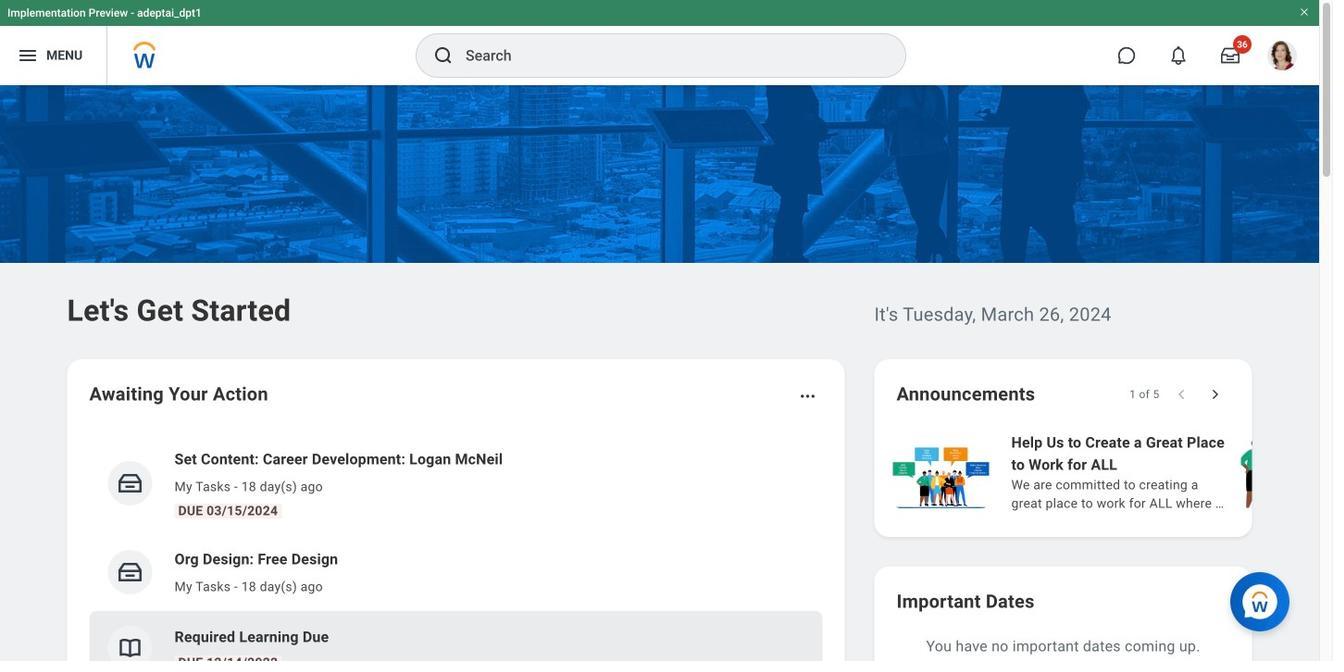Task type: vqa. For each thing, say whether or not it's contained in the screenshot.
the View printable version (PDF) image on the top right
no



Task type: locate. For each thing, give the bounding box(es) containing it.
inbox large image
[[1222, 46, 1240, 65]]

status
[[1130, 387, 1160, 402]]

0 vertical spatial inbox image
[[116, 470, 144, 497]]

related actions image
[[799, 387, 818, 406]]

justify image
[[17, 44, 39, 67]]

main content
[[0, 85, 1334, 661]]

list item
[[89, 611, 823, 661]]

inbox image
[[116, 470, 144, 497], [116, 559, 144, 586]]

Search Workday  search field
[[466, 35, 868, 76]]

chevron left small image
[[1173, 385, 1192, 404]]

2 inbox image from the top
[[116, 559, 144, 586]]

0 horizontal spatial list
[[89, 434, 823, 661]]

banner
[[0, 0, 1320, 85]]

book open image
[[116, 635, 144, 661]]

1 vertical spatial inbox image
[[116, 559, 144, 586]]

1 horizontal spatial list
[[890, 430, 1334, 515]]

close environment banner image
[[1300, 6, 1311, 18]]

1 inbox image from the top
[[116, 470, 144, 497]]

list
[[890, 430, 1334, 515], [89, 434, 823, 661]]



Task type: describe. For each thing, give the bounding box(es) containing it.
search image
[[433, 44, 455, 67]]

notifications large image
[[1170, 46, 1189, 65]]

chevron right small image
[[1207, 385, 1225, 404]]

profile logan mcneil image
[[1268, 41, 1298, 74]]



